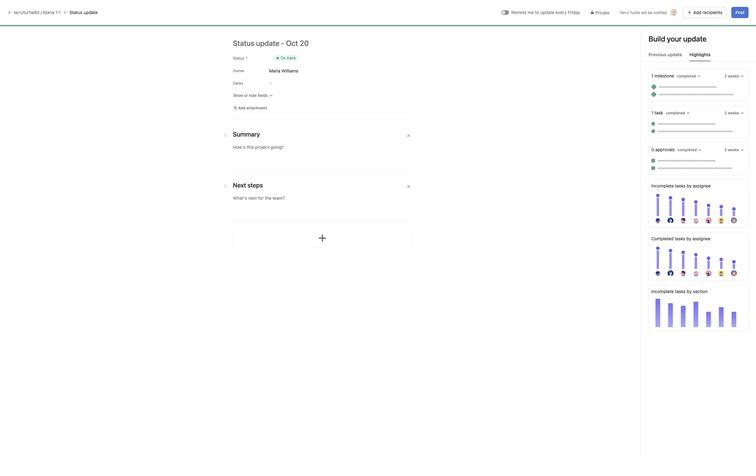 Task type: describe. For each thing, give the bounding box(es) containing it.
build your update
[[649, 34, 707, 43]]

build
[[649, 34, 666, 43]]

completed tasks by assignee
[[652, 236, 711, 242]]

previous
[[649, 52, 667, 57]]

new milestone cell
[[75, 105, 276, 116]]

0 vertical spatial mw
[[86, 24, 95, 29]]

creation date for learn more about how to run effective 1:1s cell
[[356, 201, 400, 213]]

tasks for incomplete tasks by assignee
[[676, 183, 686, 189]]

remove section image
[[407, 134, 411, 138]]

row containing tt
[[75, 179, 757, 190]]

status *
[[233, 56, 248, 61]]

track
[[287, 56, 296, 60]]

me
[[528, 10, 534, 15]]

be
[[649, 10, 653, 15]]

every
[[556, 10, 567, 15]]

row containing maria williams
[[75, 212, 757, 224]]

topic type field for remember to add discussion topics for the next meeting cell for mw
[[275, 212, 313, 224]]

0
[[652, 147, 655, 152]]

show or hide fields
[[233, 93, 268, 98]]

completed for 1 milestone
[[678, 74, 697, 79]]

add attachment
[[238, 106, 267, 110]]

to
[[536, 10, 540, 15]]

weeks for approvals
[[729, 148, 740, 152]]

2 weeks button for task
[[724, 109, 747, 118]]

section title text field for remove section image
[[233, 130, 260, 139]]

turtle for terry turtle will be notified
[[631, 10, 641, 15]]

terryturtle85
[[14, 10, 40, 15]]

*
[[246, 56, 248, 61]]

creation date for star this project cell
[[356, 94, 400, 105]]

creator for do you have any project updates? cell
[[312, 127, 356, 139]]

days
[[674, 5, 682, 10]]

tt inside button
[[672, 10, 677, 15]]

completed button for 0 approvals
[[677, 146, 704, 155]]

1 for 1 task
[[652, 110, 654, 115]]

remind me to update every friday switch
[[502, 10, 509, 15]]

1 for 1 milestone
[[652, 73, 654, 79]]

update for previous update
[[668, 52, 683, 57]]

or
[[244, 93, 248, 98]]

topic type field for learn more about how to run effective 1:1s cell
[[275, 201, 313, 213]]

will
[[642, 10, 648, 15]]

creation date for new milestone cell
[[356, 105, 400, 116]]

dashboard link
[[261, 38, 289, 45]]

attachment
[[247, 106, 267, 110]]

messages link
[[296, 38, 322, 45]]

terry for terry turtle
[[411, 182, 420, 187]]

post
[[736, 10, 745, 15]]

terryturtle85 / maria 1:1 link
[[14, 10, 61, 15]]

your update
[[668, 34, 707, 43]]

trial
[[694, 5, 701, 10]]

topic type field for if not already scheduled, set up a recurring 1:1 meeting in your calendar cell
[[275, 190, 313, 201]]

add recipients button
[[684, 7, 727, 18]]

remember to add discussion topics for the next meeting cell for mw
[[75, 212, 276, 224]]

incomplete for incomplete tasks by assignee
[[652, 183, 675, 189]]

topic type
[[278, 68, 297, 73]]

yesterday
[[359, 216, 376, 221]]

assignee for completed tasks by assignee
[[693, 236, 711, 242]]

by for completed tasks by assignee
[[687, 236, 692, 242]]

topic type field for is there anything we should be doing differently? cell
[[275, 139, 313, 150]]

topic type row
[[75, 64, 757, 76]]

—
[[269, 81, 272, 85]]

topic type field for remember to add discussion topics for the next meeting cell for tt
[[275, 179, 313, 190]]

incomplete for incomplete tasks by section
[[652, 289, 675, 294]]

milestone
[[655, 73, 675, 79]]

tasks for incomplete tasks by section
[[676, 289, 686, 294]]

notified
[[654, 10, 668, 15]]

If not already scheduled, set up a recurring 1:1 meeting in your calendar text field
[[99, 193, 246, 199]]

1 task
[[652, 110, 665, 115]]

completed button for 1 milestone
[[676, 72, 703, 81]]

tt button
[[668, 8, 679, 17]]

add for add recipients
[[694, 10, 702, 15]]

workflow
[[234, 39, 254, 44]]

add for add billing info
[[707, 5, 714, 10]]

workflow link
[[229, 38, 254, 45]]

maria williams inside header fyis tree grid
[[315, 216, 341, 220]]

type
[[289, 68, 297, 73]]

completed
[[652, 236, 674, 242]]

show or hide fields button
[[231, 91, 276, 100]]

private
[[596, 10, 610, 15]]

show
[[233, 93, 243, 98]]

topic type field for new milestone cell
[[275, 105, 313, 116]]

creator for new milestone cell
[[312, 105, 356, 116]]

maria inside header fyis tree grid
[[315, 216, 325, 220]]

creator for star this project cell
[[312, 94, 356, 105]]

approvals
[[656, 147, 676, 152]]

star this project cell
[[75, 94, 276, 105]]

info
[[727, 5, 733, 10]]

owner
[[233, 68, 245, 73]]

creator for if not already scheduled, set up a recurring 1:1 meeting in your calendar cell
[[312, 190, 356, 201]]

0 vertical spatial maria
[[43, 10, 54, 15]]

0 approvals
[[652, 147, 677, 152]]

on track button
[[269, 53, 303, 64]]

creation date for if not already scheduled, set up a recurring 1:1 meeting in your calendar cell
[[356, 190, 400, 201]]



Task type: locate. For each thing, give the bounding box(es) containing it.
williams down the track
[[282, 68, 299, 73]]

0 vertical spatial tasks
[[676, 183, 686, 189]]

2 incomplete from the top
[[652, 289, 675, 294]]

completed right milestone
[[678, 74, 697, 79]]

do you have any project updates? cell
[[75, 127, 276, 139]]

2 weeks button
[[724, 72, 747, 81], [724, 109, 747, 118], [724, 146, 747, 155]]

1 topic type field for remember to add discussion topics for the next meeting cell from the top
[[275, 179, 313, 190]]

Section title text field
[[233, 130, 260, 139], [233, 181, 263, 190]]

add billing info
[[707, 5, 733, 10]]

creation date for remember to add discussion topics for the next meeting cell
[[356, 179, 400, 190]]

add inside 'dropdown button'
[[238, 106, 246, 110]]

on
[[281, 56, 286, 60]]

1 section title text field from the top
[[233, 130, 260, 139]]

0 horizontal spatial status
[[70, 10, 83, 15]]

1 vertical spatial by
[[687, 236, 692, 242]]

0 vertical spatial maria williams
[[269, 68, 299, 73]]

home
[[16, 21, 28, 27]]

terry for terry turtle will be notified
[[620, 10, 630, 15]]

topic type field for remember to add discussion topics for the next meeting cell up topic type field for learn more about how to run effective 1:1s cell
[[275, 179, 313, 190]]

topic
[[278, 68, 288, 73]]

weeks for milestone
[[729, 74, 740, 79]]

1 horizontal spatial update
[[541, 10, 555, 15]]

2 vertical spatial 2 weeks button
[[724, 146, 747, 155]]

completed for 1 task
[[667, 111, 686, 115]]

0 horizontal spatial turtle
[[421, 182, 431, 187]]

status update
[[70, 10, 98, 15]]

maria williams down creator for learn more about how to run effective 1:1s cell
[[315, 216, 341, 220]]

2 vertical spatial completed
[[678, 148, 698, 152]]

0 horizontal spatial williams
[[282, 68, 299, 73]]

0 vertical spatial completed button
[[676, 72, 703, 81]]

1 1 from the top
[[652, 73, 654, 79]]

incomplete tasks by section
[[652, 289, 708, 294]]

1 vertical spatial tt
[[101, 24, 108, 29]]

1 vertical spatial turtle
[[421, 182, 431, 187]]

2 vertical spatial weeks
[[729, 148, 740, 152]]

assignee
[[694, 183, 712, 189], [693, 236, 711, 242]]

1 vertical spatial topic type field for remember to add discussion topics for the next meeting cell
[[275, 212, 313, 224]]

2 vertical spatial tt
[[404, 182, 408, 187]]

maria up the —
[[269, 68, 281, 73]]

0 vertical spatial topic type field for remember to add discussion topics for the next meeting cell
[[275, 179, 313, 190]]

0 vertical spatial 2 weeks button
[[724, 72, 747, 81]]

1 horizontal spatial turtle
[[631, 10, 641, 15]]

previous update
[[649, 52, 683, 57]]

0 vertical spatial incomplete
[[652, 183, 675, 189]]

maria right '/'
[[43, 10, 54, 15]]

maria williams down the on
[[269, 68, 299, 73]]

list box
[[305, 3, 455, 13]]

1 vertical spatial status
[[233, 56, 245, 61]]

2 weeks
[[725, 74, 740, 79], [725, 111, 740, 115], [725, 148, 740, 152]]

3 2 weeks button from the top
[[724, 146, 747, 155]]

tt inside header fyis tree grid
[[404, 182, 408, 187]]

completed button right 'approvals'
[[677, 146, 704, 155]]

fields
[[258, 93, 268, 98]]

mw inside button
[[403, 216, 409, 220]]

tt
[[672, 10, 677, 15], [101, 24, 108, 29], [404, 182, 408, 187]]

by for incomplete tasks by assignee
[[688, 183, 693, 189]]

0 horizontal spatial terry
[[411, 182, 420, 187]]

status right 1:1
[[70, 10, 83, 15]]

terry left will
[[620, 10, 630, 15]]

2 weeks for approvals
[[725, 148, 740, 152]]

tab list
[[642, 51, 757, 62]]

0 vertical spatial assignee
[[694, 183, 712, 189]]

0 vertical spatial terry
[[620, 10, 630, 15]]

completed button for 1 task
[[665, 109, 692, 118]]

29 days left in trial
[[668, 5, 701, 10]]

add
[[707, 5, 714, 10], [694, 10, 702, 15], [238, 106, 246, 110]]

row
[[83, 76, 749, 76], [75, 94, 757, 105], [75, 105, 757, 116], [75, 127, 757, 139], [75, 139, 757, 150], [75, 179, 757, 190], [75, 190, 757, 201], [75, 201, 757, 213], [75, 212, 757, 224], [75, 224, 757, 235]]

1 remember to add discussion topics for the next meeting cell from the top
[[75, 179, 276, 190]]

remember to add discussion topics for the next meeting cell
[[75, 179, 276, 190], [75, 212, 276, 224]]

williams down creator for learn more about how to run effective 1:1s cell
[[326, 216, 341, 220]]

1 vertical spatial completed
[[667, 111, 686, 115]]

update for status update
[[84, 10, 98, 15]]

add recipients
[[694, 10, 723, 15]]

incomplete
[[652, 183, 675, 189], [652, 289, 675, 294]]

1 vertical spatial williams
[[326, 216, 341, 220]]

1 horizontal spatial mw
[[403, 216, 409, 220]]

2 for 0 approvals
[[725, 148, 728, 152]]

status
[[70, 10, 83, 15], [233, 56, 245, 61]]

completed button right task
[[665, 109, 692, 118]]

None text field
[[116, 21, 185, 32]]

0 vertical spatial weeks
[[729, 74, 740, 79]]

1 horizontal spatial terry
[[620, 10, 630, 15]]

completed right 'approvals'
[[678, 148, 698, 152]]

2 vertical spatial completed button
[[677, 146, 704, 155]]

1 horizontal spatial add
[[694, 10, 702, 15]]

1 vertical spatial 1
[[652, 110, 654, 115]]

0 horizontal spatial maria williams
[[269, 68, 299, 73]]

friday
[[568, 10, 581, 15]]

2 vertical spatial 2 weeks
[[725, 148, 740, 152]]

dashboard
[[266, 39, 289, 44]]

terry turtle will be notified
[[620, 10, 668, 15]]

Title of update text field
[[233, 36, 421, 50]]

on track
[[281, 56, 296, 60]]

billing
[[715, 5, 726, 10]]

assignee for incomplete tasks by assignee
[[694, 183, 712, 189]]

1 horizontal spatial maria williams
[[315, 216, 341, 220]]

turtle for terry turtle
[[421, 182, 431, 187]]

add attachment button
[[231, 104, 270, 113]]

0 vertical spatial tt
[[672, 10, 677, 15]]

left
[[683, 5, 689, 10]]

3 2 weeks from the top
[[725, 148, 740, 152]]

1 horizontal spatial maria
[[269, 68, 281, 73]]

status left *
[[233, 56, 245, 61]]

0 vertical spatial completed
[[678, 74, 697, 79]]

0 vertical spatial 2
[[725, 74, 728, 79]]

2 horizontal spatial add
[[707, 5, 714, 10]]

in
[[690, 5, 693, 10]]

cell
[[399, 94, 443, 105], [443, 94, 487, 105], [443, 116, 487, 128], [443, 179, 487, 190], [399, 190, 443, 201], [443, 190, 487, 201], [399, 201, 443, 213], [443, 212, 487, 224]]

creator for is there anything we should be doing differently? cell
[[312, 139, 356, 150]]

1 left milestone
[[652, 73, 654, 79]]

2 2 weeks button from the top
[[724, 109, 747, 118]]

0 vertical spatial by
[[688, 183, 693, 189]]

status for status *
[[233, 56, 245, 61]]

0 vertical spatial turtle
[[631, 10, 641, 15]]

completed for 0 approvals
[[678, 148, 698, 152]]

update inside tab list
[[668, 52, 683, 57]]

mw button
[[402, 214, 442, 222]]

terry
[[620, 10, 630, 15], [411, 182, 420, 187]]

incomplete tasks by assignee
[[652, 183, 712, 189]]

1 2 weeks from the top
[[725, 74, 740, 79]]

topic type field for remember to add discussion topics for the next meeting cell
[[275, 179, 313, 190], [275, 212, 313, 224]]

1:1
[[56, 10, 61, 15]]

remind
[[512, 10, 527, 15]]

2 horizontal spatial tt
[[672, 10, 677, 15]]

creator for remember to add discussion topics for the next meeting cell
[[312, 179, 356, 190]]

2 horizontal spatial maria
[[315, 216, 325, 220]]

0 vertical spatial 2 weeks
[[725, 74, 740, 79]]

2 weeks for milestone
[[725, 74, 740, 79]]

creator for learn more about how to run effective 1:1s cell
[[312, 201, 356, 213]]

1 vertical spatial incomplete
[[652, 289, 675, 294]]

1 vertical spatial assignee
[[693, 236, 711, 242]]

dates
[[233, 81, 243, 86]]

/
[[41, 10, 42, 15]]

1 vertical spatial remember to add discussion topics for the next meeting cell
[[75, 212, 276, 224]]

weeks for task
[[729, 111, 740, 115]]

1 vertical spatial section title text field
[[233, 181, 263, 190]]

maria down creator for learn more about how to run effective 1:1s cell
[[315, 216, 325, 220]]

completed button down highlights
[[676, 72, 703, 81]]

remove from starred image
[[197, 24, 202, 29]]

0 horizontal spatial mw
[[86, 24, 95, 29]]

0 vertical spatial 1
[[652, 73, 654, 79]]

0 vertical spatial williams
[[282, 68, 299, 73]]

1 2 from the top
[[725, 74, 728, 79]]

1 vertical spatial mw
[[403, 216, 409, 220]]

maria williams
[[269, 68, 299, 73], [315, 216, 341, 220]]

turtle
[[631, 10, 641, 15], [421, 182, 431, 187]]

creation date for is there anything we should be doing differently? cell
[[356, 139, 400, 150]]

2 vertical spatial tasks
[[676, 289, 686, 294]]

topic type field for remember to add discussion topics for the next meeting cell down topic type field for if not already scheduled, set up a recurring 1:1 meeting in your calendar cell
[[275, 212, 313, 224]]

maria
[[43, 10, 54, 15], [269, 68, 281, 73], [315, 216, 325, 220]]

2 topic type field for remember to add discussion topics for the next meeting cell from the top
[[275, 212, 313, 224]]

2 vertical spatial by
[[688, 289, 693, 294]]

weeks
[[729, 74, 740, 79], [729, 111, 740, 115], [729, 148, 740, 152]]

add billing info button
[[704, 3, 736, 12]]

2 weeks button for approvals
[[724, 146, 747, 155]]

completed right task
[[667, 111, 686, 115]]

completed
[[678, 74, 697, 79], [667, 111, 686, 115], [678, 148, 698, 152]]

add report section image
[[318, 233, 328, 243]]

0 vertical spatial section title text field
[[233, 130, 260, 139]]

1 vertical spatial maria
[[269, 68, 281, 73]]

williams
[[282, 68, 299, 73], [326, 216, 341, 220]]

messages
[[301, 39, 322, 44]]

terryturtle85 / maria 1:1
[[14, 10, 61, 15]]

turtle left will
[[631, 10, 641, 15]]

terry turtle
[[411, 182, 431, 187]]

tasks for completed tasks by assignee
[[675, 236, 686, 242]]

by for incomplete tasks by section
[[688, 289, 693, 294]]

1
[[652, 73, 654, 79], [652, 110, 654, 115]]

completed button
[[676, 72, 703, 81], [665, 109, 692, 118], [677, 146, 704, 155]]

add for add attachment
[[238, 106, 246, 110]]

remember to add discussion topics for the next meeting cell down if not already scheduled, set up a recurring 1:1 meeting in your calendar cell at the top
[[75, 212, 276, 224]]

2 section title text field from the top
[[233, 181, 263, 190]]

2 weeks from the top
[[729, 111, 740, 115]]

0 horizontal spatial update
[[84, 10, 98, 15]]

2 2 from the top
[[725, 111, 728, 115]]

1 vertical spatial 2 weeks
[[725, 111, 740, 115]]

creation date for do you have any project updates? cell
[[356, 127, 400, 139]]

remove section image
[[407, 185, 411, 189]]

1 weeks from the top
[[729, 74, 740, 79]]

hide sidebar image
[[8, 5, 13, 10]]

if not already scheduled, set up a recurring 1:1 meeting in your calendar cell
[[75, 190, 276, 201]]

1 incomplete from the top
[[652, 183, 675, 189]]

2 weeks for task
[[725, 111, 740, 115]]

post button
[[732, 7, 749, 18]]

2 for 1 milestone
[[725, 74, 728, 79]]

1 vertical spatial weeks
[[729, 111, 740, 115]]

0 horizontal spatial tt
[[101, 24, 108, 29]]

0 vertical spatial status
[[70, 10, 83, 15]]

tasks
[[676, 183, 686, 189], [675, 236, 686, 242], [676, 289, 686, 294]]

1 vertical spatial tasks
[[675, 236, 686, 242]]

1 2 weeks button from the top
[[724, 72, 747, 81]]

2 2 weeks from the top
[[725, 111, 740, 115]]

is there anything we should be doing differently? cell
[[75, 139, 276, 150]]

terry right remove section icon
[[411, 182, 420, 187]]

2 for 1 task
[[725, 111, 728, 115]]

header next meeting tree grid
[[75, 94, 757, 161]]

hide
[[249, 93, 257, 98]]

2 horizontal spatial update
[[668, 52, 683, 57]]

1 horizontal spatial status
[[233, 56, 245, 61]]

terry inside header fyis tree grid
[[411, 182, 420, 187]]

1 vertical spatial maria williams
[[315, 216, 341, 220]]

2
[[725, 74, 728, 79], [725, 111, 728, 115], [725, 148, 728, 152]]

0 horizontal spatial maria
[[43, 10, 54, 15]]

3 2 from the top
[[725, 148, 728, 152]]

1 milestone
[[652, 73, 676, 79]]

1 vertical spatial terry
[[411, 182, 420, 187]]

recipients
[[703, 10, 723, 15]]

29
[[668, 5, 672, 10]]

section title text field for remove section icon
[[233, 181, 263, 190]]

1 horizontal spatial tt
[[404, 182, 408, 187]]

1 vertical spatial completed button
[[665, 109, 692, 118]]

0 horizontal spatial add
[[238, 106, 246, 110]]

home link
[[4, 19, 71, 29]]

header fyis tree grid
[[75, 179, 757, 235]]

1 left task
[[652, 110, 654, 115]]

status for status update
[[70, 10, 83, 15]]

1 vertical spatial 2
[[725, 111, 728, 115]]

topic type field for do you have any project updates? cell
[[275, 127, 313, 139]]

2 1 from the top
[[652, 110, 654, 115]]

1 horizontal spatial williams
[[326, 216, 341, 220]]

remember to add discussion topics for the next meeting cell for tt
[[75, 179, 276, 190]]

2 vertical spatial maria
[[315, 216, 325, 220]]

topic type field for star this project cell
[[275, 94, 313, 105]]

0 vertical spatial remember to add discussion topics for the next meeting cell
[[75, 179, 276, 190]]

2 weeks button for milestone
[[724, 72, 747, 81]]

turtle right remove section icon
[[421, 182, 431, 187]]

williams inside header fyis tree grid
[[326, 216, 341, 220]]

section
[[694, 289, 708, 294]]

remind me to update every friday
[[512, 10, 581, 15]]

1 vertical spatial 2 weeks button
[[724, 109, 747, 118]]

2 remember to add discussion topics for the next meeting cell from the top
[[75, 212, 276, 224]]

2 vertical spatial 2
[[725, 148, 728, 152]]

tab list containing previous update
[[642, 51, 757, 62]]

highlights
[[690, 52, 711, 57]]

task
[[655, 110, 664, 115]]

turtle inside header fyis tree grid
[[421, 182, 431, 187]]

3 weeks from the top
[[729, 148, 740, 152]]

remember to add discussion topics for the next meeting cell up if not already scheduled, set up a recurring 1:1 meeting in your calendar "text field"
[[75, 179, 276, 190]]



Task type: vqa. For each thing, say whether or not it's contained in the screenshot.
Topic Type field for Is there anything we should be doing differently? cell
yes



